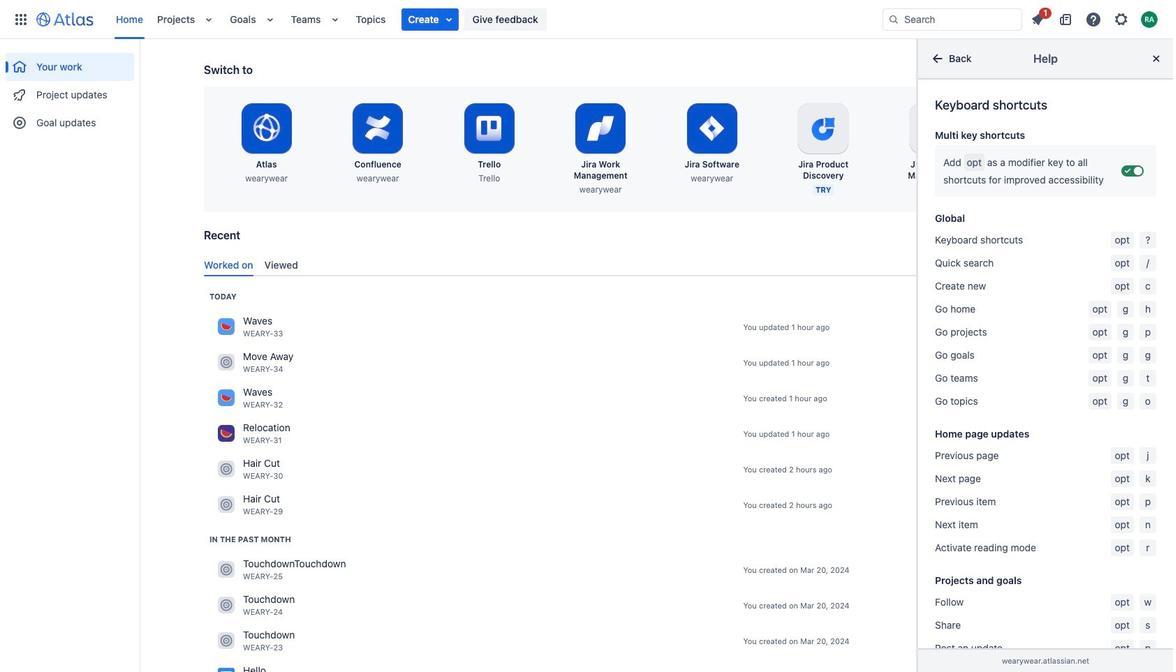 Task type: vqa. For each thing, say whether or not it's contained in the screenshot.
the unread
no



Task type: locate. For each thing, give the bounding box(es) containing it.
1 townsquare image from the top
[[218, 354, 235, 371]]

townsquare image
[[218, 319, 235, 335], [218, 390, 235, 407], [218, 425, 235, 442], [218, 461, 235, 478], [218, 497, 235, 513], [218, 633, 235, 650]]

list item inside list
[[401, 8, 458, 30]]

list
[[109, 0, 883, 39], [1025, 5, 1165, 30]]

0 horizontal spatial list
[[109, 0, 883, 39]]

None search field
[[883, 8, 1022, 30]]

0 horizontal spatial list item
[[401, 8, 458, 30]]

townsquare image
[[218, 354, 235, 371], [218, 562, 235, 578], [218, 597, 235, 614]]

list item
[[1025, 5, 1052, 30], [401, 8, 458, 30]]

group
[[6, 39, 134, 141]]

close image
[[1148, 50, 1165, 67]]

1 vertical spatial townsquare image
[[218, 562, 235, 578]]

townsquare image for 1st heading from the top of the page
[[218, 354, 235, 371]]

3 townsquare image from the top
[[218, 597, 235, 614]]

0 vertical spatial heading
[[209, 291, 237, 302]]

banner
[[0, 0, 1173, 39]]

Search field
[[883, 8, 1022, 30]]

heading
[[209, 291, 237, 302], [209, 534, 291, 545]]

notifications image
[[1029, 11, 1046, 28]]

help image
[[1085, 11, 1102, 28]]

2 vertical spatial townsquare image
[[218, 597, 235, 614]]

1 vertical spatial heading
[[209, 534, 291, 545]]

1 horizontal spatial list item
[[1025, 5, 1052, 30]]

search image
[[888, 14, 899, 25]]

tab list
[[198, 253, 1114, 276]]

1 heading from the top
[[209, 291, 237, 302]]

5 townsquare image from the top
[[218, 497, 235, 513]]

0 vertical spatial townsquare image
[[218, 354, 235, 371]]

search image
[[990, 234, 1001, 245]]



Task type: describe. For each thing, give the bounding box(es) containing it.
switch to... image
[[13, 11, 29, 28]]

Filter by title field
[[986, 230, 1107, 250]]

confluence image
[[218, 668, 235, 672]]

1 townsquare image from the top
[[218, 319, 235, 335]]

account image
[[1141, 11, 1158, 28]]

6 townsquare image from the top
[[218, 633, 235, 650]]

2 townsquare image from the top
[[218, 562, 235, 578]]

3 townsquare image from the top
[[218, 425, 235, 442]]

2 townsquare image from the top
[[218, 390, 235, 407]]

4 townsquare image from the top
[[218, 461, 235, 478]]

2 heading from the top
[[209, 534, 291, 545]]

1 horizontal spatial list
[[1025, 5, 1165, 30]]

townsquare image for 1st heading from the bottom of the page
[[218, 597, 235, 614]]

settings image
[[1113, 11, 1130, 28]]

top element
[[8, 0, 883, 39]]



